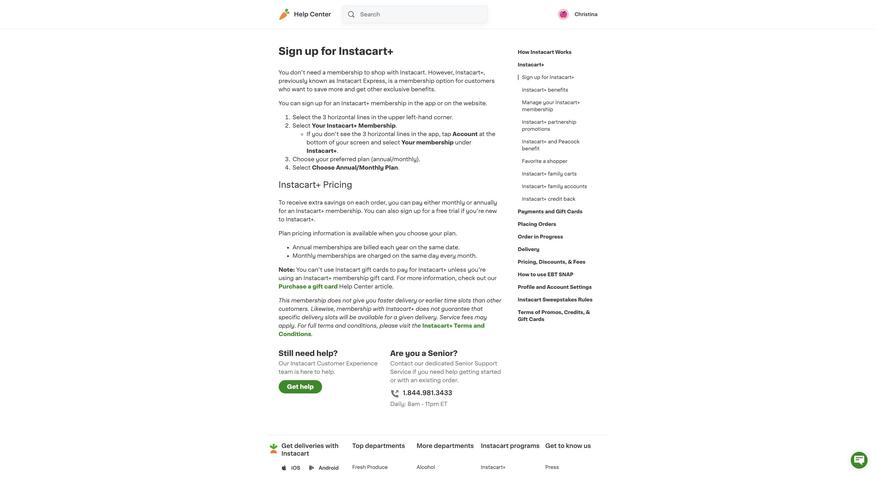 Task type: locate. For each thing, give the bounding box(es) containing it.
android play store logo image
[[309, 465, 314, 471]]

instacart inside get deliveries with instacart
[[281, 451, 309, 456]]

sign inside to receive extra savings on each order, you can pay either monthly or annually for an instacart+ membership. you can also sign up for a free trial if you're new to instacart+.
[[400, 208, 412, 214]]

. inside choose your preferred plan (annual/monthly). select choose annual/monthly plan .
[[398, 165, 399, 170]]

express,
[[363, 78, 387, 84]]

select
[[293, 114, 311, 120], [293, 123, 311, 128], [293, 165, 311, 170]]

does
[[328, 298, 341, 303], [416, 306, 429, 312]]

or right monthly
[[466, 200, 472, 205]]

however,
[[428, 70, 454, 75]]

you up contact
[[405, 350, 420, 357]]

1 vertical spatial family
[[548, 184, 563, 189]]

save
[[314, 86, 327, 92]]

see
[[340, 131, 350, 137]]

& inside 'link'
[[568, 260, 572, 264]]

how instacart works
[[518, 50, 572, 55]]

1 vertical spatial plan
[[279, 230, 291, 236]]

account up under
[[453, 131, 478, 137]]

slots up guarantee
[[458, 298, 471, 303]]

android
[[319, 465, 339, 470]]

use for instacart
[[324, 267, 334, 272]]

0 vertical spatial terms
[[518, 310, 534, 315]]

1 horizontal spatial help
[[339, 284, 352, 289]]

0 horizontal spatial plan
[[279, 230, 291, 236]]

1 horizontal spatial use
[[537, 272, 546, 277]]

1 horizontal spatial lines
[[397, 131, 410, 137]]

help inside "are you a senior? contact our dedicated senior support service if you need help getting started or with an existing order."
[[445, 369, 458, 375]]

on inside to receive extra savings on each order, you can pay either monthly or annually for an instacart+ membership. you can also sign up for a free trial if you're new to instacart+.
[[347, 200, 354, 205]]

if right trial
[[461, 208, 465, 214]]

1 horizontal spatial of
[[535, 310, 540, 315]]

plan left the pricing
[[279, 230, 291, 236]]

0 vertical spatial horizontal
[[328, 114, 355, 120]]

you for sign
[[279, 100, 289, 106]]

gift inside terms of promos, credits, & gift cards
[[518, 317, 528, 322]]

instacart up the get
[[337, 78, 362, 84]]

need inside you don't need a membership to shop with instacart. however, instacart+, previously known as instacart express, is a membership option for customers who want to save more and get other exclusive benefits.
[[307, 70, 321, 75]]

instacart up here
[[290, 361, 315, 366]]

the
[[414, 100, 424, 106], [453, 100, 462, 106], [312, 114, 321, 120], [378, 114, 387, 120], [352, 131, 361, 137], [418, 131, 427, 137], [486, 131, 495, 137], [418, 244, 427, 250], [401, 253, 410, 258], [412, 323, 421, 328]]

1 vertical spatial help
[[300, 384, 314, 390]]

instacart+ up the given on the left bottom of page
[[386, 306, 414, 312]]

more inside 'you can't use instacart gift cards to pay for instacart+ unless you're using an instacart+ membership gift card. for more information, check out our purchase a gift card help center article.'
[[407, 275, 422, 281]]

family inside instacart+ family accounts link
[[548, 184, 563, 189]]

either
[[424, 200, 440, 205]]

0 vertical spatial is
[[388, 78, 393, 84]]

0 horizontal spatial delivery
[[302, 314, 323, 320]]

0 horizontal spatial each
[[355, 200, 369, 205]]

sign up instacart+ benefits
[[522, 75, 533, 80]]

are
[[390, 350, 404, 357]]

1 horizontal spatial 3
[[363, 131, 366, 137]]

delivery up full
[[302, 314, 323, 320]]

charged
[[368, 253, 391, 258]]

family inside instacart+ family carts link
[[548, 171, 563, 176]]

select the 3 horizontal lines in the upper left-hand corner.
[[293, 114, 453, 120]]

on up membership.
[[347, 200, 354, 205]]

0 horizontal spatial is
[[294, 369, 299, 375]]

1 vertical spatial help
[[339, 284, 352, 289]]

0 vertical spatial gift
[[556, 209, 566, 214]]

the inside at the bottom of your screen and select
[[486, 131, 495, 137]]

other inside you don't need a membership to shop with instacart. however, instacart+, previously known as instacart express, is a membership option for customers who want to save more and get other exclusive benefits.
[[367, 86, 382, 92]]

1 select from the top
[[293, 114, 311, 120]]

1 horizontal spatial help
[[445, 369, 458, 375]]

every
[[440, 253, 456, 258]]

instacart+ down 'benefits'
[[555, 100, 580, 105]]

support
[[475, 361, 497, 366]]

a inside this membership does not give you faster delivery or earlier time slots than other customers. likewise, membership with instacart+ does not guarantee that specific delivery slots will be available for a given delivery. service fees may apply. for full terms and conditions, please visit the
[[394, 314, 397, 320]]

. up "preferred"
[[337, 148, 338, 154]]

instacart+ down 'delivery.'
[[422, 323, 453, 328]]

& left the fees
[[568, 260, 572, 264]]

for
[[321, 46, 336, 56], [542, 75, 548, 80], [456, 78, 463, 84], [324, 100, 332, 106], [279, 208, 286, 214], [422, 208, 430, 214], [409, 267, 417, 272], [384, 314, 392, 320]]

free
[[436, 208, 447, 214]]

departments for top departments
[[365, 443, 405, 449]]

0 horizontal spatial your
[[312, 123, 325, 128]]

for inside 'you can't use instacart gift cards to pay for instacart+ unless you're using an instacart+ membership gift card. for more information, check out our purchase a gift card help center article.'
[[397, 275, 406, 281]]

0 vertical spatial account
[[453, 131, 478, 137]]

terms down fees
[[454, 323, 472, 328]]

1 how from the top
[[518, 50, 529, 55]]

on
[[444, 100, 451, 106], [347, 200, 354, 205], [409, 244, 417, 250], [392, 253, 399, 258]]

1 vertical spatial each
[[380, 244, 394, 250]]

to inside still need help? our instacart customer experience team is here to help.
[[314, 369, 320, 375]]

article.
[[375, 284, 394, 289]]

order in progress link
[[518, 230, 563, 243]]

0 vertical spatial if
[[461, 208, 465, 214]]

with right shop
[[387, 70, 399, 75]]

0 vertical spatial family
[[548, 171, 563, 176]]

available up conditions,
[[358, 314, 383, 320]]

1 vertical spatial other
[[487, 298, 501, 303]]

1 vertical spatial terms
[[454, 323, 472, 328]]

you're inside 'you can't use instacart gift cards to pay for instacart+ unless you're using an instacart+ membership gift card. for more information, check out our purchase a gift card help center article.'
[[468, 267, 486, 272]]

with up android link
[[325, 443, 339, 449]]

account up sweepstakes
[[547, 285, 569, 290]]

can
[[290, 100, 301, 106], [400, 200, 411, 205], [376, 208, 386, 214]]

0 horizontal spatial service
[[390, 369, 411, 375]]

fees
[[462, 314, 473, 320]]

. down upper
[[396, 123, 397, 128]]

press
[[545, 465, 559, 470]]

1 horizontal spatial departments
[[434, 443, 474, 449]]

can right order,
[[400, 200, 411, 205]]

check
[[458, 275, 475, 281]]

get help button
[[279, 380, 322, 393]]

help
[[445, 369, 458, 375], [300, 384, 314, 390]]

lines up instacart+ membership at the left
[[357, 114, 370, 120]]

and down how to use ebt snap
[[536, 285, 546, 290]]

christina link
[[558, 9, 598, 20]]

1 departments from the left
[[365, 443, 405, 449]]

in down left- on the left top of the page
[[411, 131, 416, 137]]

you're down annually
[[466, 208, 484, 214]]

family for accounts
[[548, 184, 563, 189]]

use inside 'you can't use instacart gift cards to pay for instacart+ unless you're using an instacart+ membership gift card. for more information, check out our purchase a gift card help center article.'
[[324, 267, 334, 272]]

instacart+ terms and conditions link
[[279, 323, 485, 337]]

0 vertical spatial how
[[518, 50, 529, 55]]

instacart up the card
[[335, 267, 360, 272]]

1 horizontal spatial for
[[397, 275, 406, 281]]

the up screen
[[352, 131, 361, 137]]

0 horizontal spatial horizontal
[[328, 114, 355, 120]]

use
[[324, 267, 334, 272], [537, 272, 546, 277]]

instacart shopper app logo image
[[268, 443, 279, 454]]

pay
[[412, 200, 423, 205], [397, 267, 408, 272]]

same left day
[[412, 253, 427, 258]]

annual
[[293, 244, 312, 250]]

instacart+ inside instacart+ and peacock benefit
[[522, 139, 547, 144]]

instacart+ up receive
[[279, 181, 321, 189]]

departments
[[365, 443, 405, 449], [434, 443, 474, 449]]

more left information,
[[407, 275, 422, 281]]

1 horizontal spatial each
[[380, 244, 394, 250]]

pricing, discounts, & fees link
[[518, 256, 586, 268]]

you
[[279, 70, 289, 75], [279, 100, 289, 106], [364, 208, 374, 214], [296, 267, 307, 272]]

instacart+ inside to receive extra savings on each order, you can pay either monthly or annually for an instacart+ membership. you can also sign up for a free trial if you're new to instacart+.
[[296, 208, 324, 214]]

if inside "are you a senior? contact our dedicated senior support service if you need help getting started or with an existing order."
[[413, 369, 416, 375]]

the inside this membership does not give you faster delivery or earlier time slots than other customers. likewise, membership with instacart+ does not guarantee that specific delivery slots will be available for a given delivery. service fees may apply. for full terms and conditions, please visit the
[[412, 323, 421, 328]]

instacart+
[[339, 46, 394, 56], [518, 62, 544, 67], [550, 75, 574, 80], [522, 87, 547, 92], [555, 100, 580, 105], [341, 100, 369, 106], [522, 120, 547, 125], [522, 139, 547, 144], [307, 148, 337, 154], [522, 171, 547, 176], [279, 181, 321, 189], [522, 184, 547, 189], [522, 197, 547, 201], [296, 208, 324, 214], [418, 267, 447, 272], [303, 275, 332, 281], [386, 306, 414, 312], [422, 323, 453, 328], [481, 465, 506, 470]]

2 departments from the left
[[434, 443, 474, 449]]

instacart up ios link at the left bottom of the page
[[281, 451, 309, 456]]

choose up instacart+ pricing
[[312, 165, 335, 170]]

family up credit
[[548, 184, 563, 189]]

1 vertical spatial you're
[[468, 267, 486, 272]]

0 vertical spatial plan
[[385, 165, 398, 170]]

0 vertical spatial for
[[397, 275, 406, 281]]

1 vertical spatial if
[[413, 369, 416, 375]]

available inside this membership does not give you faster delivery or earlier time slots than other customers. likewise, membership with instacart+ does not guarantee that specific delivery slots will be available for a given delivery. service fees may apply. for full terms and conditions, please visit the
[[358, 314, 383, 320]]

promos,
[[541, 310, 563, 315]]

1 vertical spatial for
[[297, 323, 306, 328]]

0 horizontal spatial slots
[[325, 314, 338, 320]]

need inside "are you a senior? contact our dedicated senior support service if you need help getting started or with an existing order."
[[430, 369, 444, 375]]

1 vertical spatial horizontal
[[368, 131, 395, 137]]

in
[[408, 100, 413, 106], [371, 114, 376, 120], [411, 131, 416, 137], [534, 234, 539, 239]]

guarantee
[[441, 306, 470, 312]]

up
[[305, 46, 319, 56], [534, 75, 540, 80], [315, 100, 322, 106], [414, 208, 421, 214]]

of left promos,
[[535, 310, 540, 315]]

0 vertical spatial center
[[310, 12, 331, 17]]

not down earlier
[[431, 306, 440, 312]]

up up choose
[[414, 208, 421, 214]]

day
[[428, 253, 439, 258]]

0 vertical spatial slots
[[458, 298, 471, 303]]

more
[[328, 86, 343, 92], [407, 275, 422, 281]]

and down will at left bottom
[[335, 323, 346, 328]]

0 horizontal spatial of
[[329, 140, 335, 145]]

unless
[[448, 267, 466, 272]]

0 horizontal spatial cards
[[529, 317, 544, 322]]

horizontal up select your instacart+ membership .
[[328, 114, 355, 120]]

an
[[333, 100, 340, 106], [288, 208, 295, 214], [295, 275, 302, 281], [411, 377, 417, 383]]

placing orders
[[518, 222, 556, 227]]

know
[[566, 443, 582, 449]]

0 horizontal spatial use
[[324, 267, 334, 272]]

instacart+ link down instacart programs
[[481, 465, 506, 470]]

membership down manage
[[522, 107, 553, 112]]

each inside the annual memberships are billed each year on the same date. monthly memberships are charged on the same day every month.
[[380, 244, 394, 250]]

a down either
[[431, 208, 435, 214]]

your down the bottom at the top of the page
[[316, 156, 329, 162]]

get for get deliveries with instacart
[[281, 443, 293, 449]]

pricing, discounts, & fees
[[518, 260, 586, 264]]

help down here
[[300, 384, 314, 390]]

1 vertical spatial don't
[[324, 131, 339, 137]]

service inside "are you a senior? contact our dedicated senior support service if you need help getting started or with an existing order."
[[390, 369, 411, 375]]

pay left either
[[412, 200, 423, 205]]

and inside at the bottom of your screen and select
[[371, 140, 381, 145]]

help right the card
[[339, 284, 352, 289]]

you're inside to receive extra savings on each order, you can pay either monthly or annually for an instacart+ membership. you can also sign up for a free trial if you're new to instacart+.
[[466, 208, 484, 214]]

choose your preferred plan (annual/monthly). select choose annual/monthly plan .
[[293, 156, 420, 170]]

can down want on the left of page
[[290, 100, 301, 106]]

0 vertical spatial you're
[[466, 208, 484, 214]]

0 vertical spatial each
[[355, 200, 369, 205]]

1 horizontal spatial pay
[[412, 200, 423, 205]]

1 horizontal spatial our
[[487, 275, 497, 281]]

choose
[[293, 156, 314, 162], [312, 165, 335, 170]]

manage your instacart+ membership link
[[518, 96, 598, 116]]

1 horizontal spatial other
[[487, 298, 501, 303]]

instacart image
[[279, 9, 290, 20]]

1 vertical spatial lines
[[397, 131, 410, 137]]

1 vertical spatial cards
[[529, 317, 544, 322]]

0 horizontal spatial if
[[413, 369, 416, 375]]

1 vertical spatial center
[[354, 284, 373, 289]]

0 vertical spatial select
[[293, 114, 311, 120]]

don't left see
[[324, 131, 339, 137]]

or down contact
[[390, 377, 396, 383]]

instacart+ credit back link
[[518, 193, 580, 205]]

gift left cards
[[362, 267, 371, 272]]

team
[[279, 369, 293, 375]]

instacart+ up "benefit"
[[522, 139, 547, 144]]

1 vertical spatial of
[[535, 310, 540, 315]]

each
[[355, 200, 369, 205], [380, 244, 394, 250]]

0 vertical spatial of
[[329, 140, 335, 145]]

our inside "are you a senior? contact our dedicated senior support service if you need help getting started or with an existing order."
[[414, 361, 424, 366]]

need inside still need help? our instacart customer experience team is here to help.
[[295, 350, 315, 357]]

get inside get deliveries with instacart
[[281, 443, 293, 449]]

select inside choose your preferred plan (annual/monthly). select choose annual/monthly plan .
[[293, 165, 311, 170]]

instacart+ down instacart programs
[[481, 465, 506, 470]]

0 vertical spatial lines
[[357, 114, 370, 120]]

is inside still need help? our instacart customer experience team is here to help.
[[294, 369, 299, 375]]

0 horizontal spatial help
[[294, 12, 308, 17]]

choose down the bottom at the top of the page
[[293, 156, 314, 162]]

2 family from the top
[[548, 184, 563, 189]]

are down the billed
[[357, 253, 366, 258]]

membership down instacart.
[[399, 78, 435, 84]]

of inside at the bottom of your screen and select
[[329, 140, 335, 145]]

delivery
[[518, 247, 540, 252]]

3 select from the top
[[293, 165, 311, 170]]

pay inside 'you can't use instacart gift cards to pay for instacart+ unless you're using an instacart+ membership gift card. for more information, check out our purchase a gift card help center article.'
[[397, 267, 408, 272]]

is left here
[[294, 369, 299, 375]]

get to know us
[[545, 443, 591, 449]]

0 horizontal spatial not
[[343, 298, 352, 303]]

you inside to receive extra savings on each order, you can pay either monthly or annually for an instacart+ membership. you can also sign up for a free trial if you're new to instacart+.
[[388, 200, 399, 205]]

0 vertical spatial instacart+ link
[[518, 58, 544, 71]]

the down you can sign up for an instacart+ membership in the app or on the website.
[[378, 114, 387, 120]]

with inside you don't need a membership to shop with instacart. however, instacart+, previously known as instacart express, is a membership option for customers who want to save more and get other exclusive benefits.
[[387, 70, 399, 75]]

need up known
[[307, 70, 321, 75]]

and inside you don't need a membership to shop with instacart. however, instacart+, previously known as instacart express, is a membership option for customers who want to save more and get other exclusive benefits.
[[344, 86, 355, 92]]

of
[[329, 140, 335, 145], [535, 310, 540, 315]]

0 vertical spatial service
[[440, 314, 460, 320]]

with inside get deliveries with instacart
[[325, 443, 339, 449]]

account
[[453, 131, 478, 137], [547, 285, 569, 290]]

0 vertical spatial same
[[429, 244, 444, 250]]

your down the instacart+ benefits link at the top of the page
[[543, 100, 554, 105]]

1 horizontal spatial terms
[[518, 310, 534, 315]]

1 family from the top
[[548, 171, 563, 176]]

horizontal up select
[[368, 131, 395, 137]]

get
[[287, 384, 299, 390], [281, 443, 293, 449], [545, 443, 557, 449]]

2 select from the top
[[293, 123, 311, 128]]

service inside this membership does not give you faster delivery or earlier time slots than other customers. likewise, membership with instacart+ does not guarantee that specific delivery slots will be available for a given delivery. service fees may apply. for full terms and conditions, please visit the
[[440, 314, 460, 320]]

gift
[[362, 267, 371, 272], [370, 275, 380, 281], [313, 284, 323, 289]]

gift down cards
[[370, 275, 380, 281]]

1 vertical spatial pay
[[397, 267, 408, 272]]

year
[[396, 244, 408, 250]]

you down order,
[[364, 208, 374, 214]]

lines up select
[[397, 131, 410, 137]]

with down faster
[[373, 306, 384, 312]]

membership inside 'you can't use instacart gift cards to pay for instacart+ unless you're using an instacart+ membership gift card. for more information, check out our purchase a gift card help center article.'
[[333, 275, 369, 281]]

us
[[584, 443, 591, 449]]

order in progress
[[518, 234, 563, 239]]

in up instacart+ membership at the left
[[371, 114, 376, 120]]

pricing,
[[518, 260, 538, 264]]

center inside 'you can't use instacart gift cards to pay for instacart+ unless you're using an instacart+ membership gift card. for more information, check out our purchase a gift card help center article.'
[[354, 284, 373, 289]]

1 vertical spatial sign
[[522, 75, 533, 80]]

you inside 'you can't use instacart gift cards to pay for instacart+ unless you're using an instacart+ membership gift card. for more information, check out our purchase a gift card help center article.'
[[296, 267, 307, 272]]

delivery up the given on the left bottom of page
[[395, 298, 417, 303]]

peacock
[[558, 139, 580, 144]]

to
[[364, 70, 370, 75], [307, 86, 313, 92], [279, 216, 284, 222], [390, 267, 396, 272], [531, 272, 536, 277], [314, 369, 320, 375], [558, 443, 565, 449]]

in right order
[[534, 234, 539, 239]]

1 horizontal spatial account
[[547, 285, 569, 290]]

carts
[[564, 171, 577, 176]]

2 horizontal spatial can
[[400, 200, 411, 205]]

you right give
[[366, 298, 376, 303]]

an inside "are you a senior? contact our dedicated senior support service if you need help getting started or with an existing order."
[[411, 377, 417, 383]]

get inside get help button
[[287, 384, 299, 390]]

to inside 'you can't use instacart gift cards to pay for instacart+ unless you're using an instacart+ membership gift card. for more information, check out our purchase a gift card help center article.'
[[390, 267, 396, 272]]

not left give
[[343, 298, 352, 303]]

with down contact
[[397, 377, 409, 383]]

other right than
[[487, 298, 501, 303]]

terms inside terms of promos, credits, & gift cards
[[518, 310, 534, 315]]

1 vertical spatial our
[[414, 361, 424, 366]]

an inside to receive extra savings on each order, you can pay either monthly or annually for an instacart+ membership. you can also sign up for a free trial if you're new to instacart+.
[[288, 208, 295, 214]]

a up exclusive
[[394, 78, 398, 84]]

instacart+ benefits
[[522, 87, 568, 92]]

you down who on the top of page
[[279, 100, 289, 106]]

0 vertical spatial cards
[[567, 209, 583, 214]]

0 horizontal spatial our
[[414, 361, 424, 366]]

you inside this membership does not give you faster delivery or earlier time slots than other customers. likewise, membership with instacart+ does not guarantee that specific delivery slots will be available for a given delivery. service fees may apply. for full terms and conditions, please visit the
[[366, 298, 376, 303]]

orders
[[538, 222, 556, 227]]

choose
[[407, 230, 428, 236]]

1 horizontal spatial gift
[[556, 209, 566, 214]]

1 vertical spatial service
[[390, 369, 411, 375]]

1 horizontal spatial center
[[354, 284, 373, 289]]

2 how from the top
[[518, 272, 529, 277]]

terms down profile
[[518, 310, 534, 315]]

1 horizontal spatial not
[[431, 306, 440, 312]]

if inside to receive extra savings on each order, you can pay either monthly or annually for an instacart+ membership. you can also sign up for a free trial if you're new to instacart+.
[[461, 208, 465, 214]]

0 horizontal spatial help
[[300, 384, 314, 390]]

each inside to receive extra savings on each order, you can pay either monthly or annually for an instacart+ membership. you can also sign up for a free trial if you're new to instacart+.
[[355, 200, 369, 205]]

is
[[388, 78, 393, 84], [347, 230, 351, 236], [294, 369, 299, 375]]

& down rules
[[586, 310, 590, 315]]

more down as
[[328, 86, 343, 92]]

1 vertical spatial gift
[[370, 275, 380, 281]]

are
[[353, 244, 362, 250], [357, 253, 366, 258]]

2 vertical spatial is
[[294, 369, 299, 375]]

sweepstakes
[[543, 297, 577, 302]]

you inside you don't need a membership to shop with instacart. however, instacart+, previously known as instacart express, is a membership option for customers who want to save more and get other exclusive benefits.
[[279, 70, 289, 75]]

each up "charged"
[[380, 244, 394, 250]]

instacart+ up promotions
[[522, 120, 547, 125]]

Search search field
[[360, 6, 487, 23]]

0 horizontal spatial can
[[290, 100, 301, 106]]

order
[[518, 234, 533, 239]]

a inside "are you a senior? contact our dedicated senior support service if you need help getting started or with an existing order."
[[422, 350, 426, 357]]

2 vertical spatial select
[[293, 165, 311, 170]]

shopper
[[547, 159, 568, 164]]

membership inside your membership under instacart+ .
[[416, 140, 454, 145]]

0 horizontal spatial same
[[412, 253, 427, 258]]

senior
[[455, 361, 473, 366]]

0 vertical spatial sign up for instacart+
[[279, 46, 394, 56]]

does up likewise,
[[328, 298, 341, 303]]

placing orders link
[[518, 218, 556, 230]]

if
[[461, 208, 465, 214], [413, 369, 416, 375]]

get for get help
[[287, 384, 299, 390]]

cards inside terms of promos, credits, & gift cards
[[529, 317, 544, 322]]

tap
[[442, 131, 451, 137]]

you for use
[[296, 267, 307, 272]]

benefits
[[548, 87, 568, 92]]

1 vertical spatial gift
[[518, 317, 528, 322]]



Task type: describe. For each thing, give the bounding box(es) containing it.
terms of promos, credits, & gift cards link
[[518, 306, 598, 326]]

instacart+ credit back
[[522, 197, 575, 201]]

trial
[[449, 208, 459, 214]]

instacart+ up information,
[[418, 267, 447, 272]]

information
[[313, 230, 345, 236]]

give
[[353, 298, 364, 303]]

left-
[[406, 114, 418, 120]]

a right favorite
[[543, 159, 546, 164]]

1 horizontal spatial sign
[[522, 75, 533, 80]]

instacart+ up 'benefits'
[[550, 75, 574, 80]]

daily: 8am - 11pm et
[[390, 401, 448, 407]]

departments for more departments
[[434, 443, 474, 449]]

the down choose
[[418, 244, 427, 250]]

or inside "are you a senior? contact our dedicated senior support service if you need help getting started or with an existing order."
[[390, 377, 396, 383]]

help center link
[[279, 9, 331, 20]]

may
[[475, 314, 487, 320]]

previously
[[279, 78, 308, 84]]

family for carts
[[548, 171, 563, 176]]

progress
[[540, 234, 563, 239]]

bottom
[[307, 140, 327, 145]]

instacart sweepstakes rules link
[[518, 293, 593, 306]]

to left save
[[307, 86, 313, 92]]

you for need
[[279, 70, 289, 75]]

the up the bottom at the top of the page
[[312, 114, 321, 120]]

cards
[[373, 267, 389, 272]]

partnership
[[548, 120, 576, 125]]

up down save
[[315, 100, 322, 106]]

0 horizontal spatial lines
[[357, 114, 370, 120]]

time
[[444, 298, 457, 303]]

at the bottom of your screen and select
[[307, 131, 495, 145]]

instacart+ up shop
[[339, 46, 394, 56]]

instacart+ inside this membership does not give you faster delivery or earlier time slots than other customers. likewise, membership with instacart+ does not guarantee that specific delivery slots will be available for a given delivery. service fees may apply. for full terms and conditions, please visit the
[[386, 306, 414, 312]]

with inside this membership does not give you faster delivery or earlier time slots than other customers. likewise, membership with instacart+ does not guarantee that specific delivery slots will be available for a given delivery. service fees may apply. for full terms and conditions, please visit the
[[373, 306, 384, 312]]

hand
[[418, 114, 432, 120]]

1 vertical spatial choose
[[312, 165, 335, 170]]

benefits.
[[411, 86, 436, 92]]

is inside you don't need a membership to shop with instacart. however, instacart+, previously known as instacart express, is a membership option for customers who want to save more and get other exclusive benefits.
[[388, 78, 393, 84]]

instacart+ down how instacart works link
[[518, 62, 544, 67]]

to left the know
[[558, 443, 565, 449]]

1 horizontal spatial delivery
[[395, 298, 417, 303]]

than
[[473, 298, 485, 303]]

select
[[383, 140, 400, 145]]

0 vertical spatial gift
[[362, 267, 371, 272]]

1 horizontal spatial instacart+ link
[[518, 58, 544, 71]]

up up known
[[305, 46, 319, 56]]

payments and gift cards
[[518, 209, 583, 214]]

1.844.981.3433 link
[[403, 389, 452, 398]]

that
[[471, 306, 483, 312]]

customers
[[465, 78, 495, 84]]

instacart+ partnership promotions link
[[518, 116, 598, 135]]

exclusive
[[384, 86, 410, 92]]

instacart+ inside the manage your instacart+ membership
[[555, 100, 580, 105]]

a inside 'you can't use instacart gift cards to pay for instacart+ unless you're using an instacart+ membership gift card. for more information, check out our purchase a gift card help center article.'
[[308, 284, 311, 289]]

started
[[481, 369, 501, 375]]

0 vertical spatial 3
[[323, 114, 326, 120]]

apply.
[[279, 323, 296, 328]]

help?
[[317, 350, 338, 357]]

order.
[[442, 377, 458, 383]]

using
[[279, 275, 294, 281]]

monthly
[[442, 200, 465, 205]]

a up known
[[322, 70, 326, 75]]

instacart+ down the get
[[341, 100, 369, 106]]

instacart+ inside instacart+ partnership promotions
[[522, 120, 547, 125]]

want
[[292, 86, 305, 92]]

specific
[[279, 314, 300, 320]]

instacart+ and peacock benefit
[[522, 139, 580, 151]]

for inside 'you can't use instacart gift cards to pay for instacart+ unless you're using an instacart+ membership gift card. for more information, check out our purchase a gift card help center article.'
[[409, 267, 417, 272]]

sign up for instacart+ link
[[518, 71, 579, 84]]

contact
[[390, 361, 413, 366]]

an down as
[[333, 100, 340, 106]]

for inside this membership does not give you faster delivery or earlier time slots than other customers. likewise, membership with instacart+ does not guarantee that specific delivery slots will be available for a given delivery. service fees may apply. for full terms and conditions, please visit the
[[297, 323, 306, 328]]

1 horizontal spatial horizontal
[[368, 131, 395, 137]]

0 vertical spatial memberships
[[313, 244, 352, 250]]

and inside 'instacart+ terms and conditions'
[[474, 323, 485, 328]]

help inside 'you can't use instacart gift cards to pay for instacart+ unless you're using an instacart+ membership gift card. for more information, check out our purchase a gift card help center article.'
[[339, 284, 352, 289]]

upper
[[388, 114, 405, 120]]

& inside terms of promos, credits, & gift cards
[[586, 310, 590, 315]]

payments and gift cards link
[[518, 205, 583, 218]]

0 horizontal spatial sign
[[279, 46, 302, 56]]

on up corner.
[[444, 100, 451, 106]]

you up the bottom at the top of the page
[[312, 131, 322, 137]]

under
[[455, 140, 471, 145]]

1 vertical spatial memberships
[[317, 253, 356, 258]]

instacart+ down favorite
[[522, 171, 547, 176]]

other inside this membership does not give you faster delivery or earlier time slots than other customers. likewise, membership with instacart+ does not guarantee that specific delivery slots will be available for a given delivery. service fees may apply. for full terms and conditions, please visit the
[[487, 298, 501, 303]]

purchase
[[279, 284, 306, 289]]

customer
[[317, 361, 345, 366]]

select your instacart+ membership .
[[293, 123, 397, 128]]

plan inside choose your preferred plan (annual/monthly). select choose annual/monthly plan .
[[385, 165, 398, 170]]

your inside your membership under instacart+ .
[[402, 140, 415, 145]]

don't inside you don't need a membership to shop with instacart. however, instacart+, previously known as instacart express, is a membership option for customers who want to save more and get other exclusive benefits.
[[290, 70, 305, 75]]

terms inside 'instacart+ terms and conditions'
[[454, 323, 472, 328]]

works
[[555, 50, 572, 55]]

credits,
[[564, 310, 585, 315]]

1 horizontal spatial cards
[[567, 209, 583, 214]]

with inside "are you a senior? contact our dedicated senior support service if you need help getting started or with an existing order."
[[397, 377, 409, 383]]

instacart+ family accounts
[[522, 184, 587, 189]]

up up instacart+ benefits
[[534, 75, 540, 80]]

you up year
[[395, 230, 406, 236]]

0 vertical spatial choose
[[293, 156, 314, 162]]

experience
[[346, 361, 378, 366]]

instacart inside 'you can't use instacart gift cards to pay for instacart+ unless you're using an instacart+ membership gift card. for more information, check out our purchase a gift card help center article.'
[[335, 267, 360, 272]]

likewise,
[[311, 306, 335, 312]]

of inside terms of promos, credits, & gift cards
[[535, 310, 540, 315]]

use for ebt
[[537, 272, 546, 277]]

you can't use instacart gift cards to pay for instacart+ unless you're using an instacart+ membership gift card. for more information, check out our purchase a gift card help center article.
[[279, 267, 497, 289]]

getting
[[459, 369, 479, 375]]

a inside to receive extra savings on each order, you can pay either monthly or annually for an instacart+ membership. you can also sign up for a free trial if you're new to instacart+.
[[431, 208, 435, 214]]

0 vertical spatial your
[[312, 123, 325, 128]]

get for get to know us
[[545, 443, 557, 449]]

rules
[[578, 297, 593, 302]]

fresh produce link
[[352, 465, 388, 470]]

0 horizontal spatial center
[[310, 12, 331, 17]]

if you don't see the 3 horizontal lines in the app, tap account
[[307, 131, 478, 137]]

to inside to receive extra savings on each order, you can pay either monthly or annually for an instacart+ membership. you can also sign up for a free trial if you're new to instacart+.
[[279, 216, 284, 222]]

instacart left the programs
[[481, 443, 509, 449]]

instacart+ inside your membership under instacart+ .
[[307, 148, 337, 154]]

1 vertical spatial same
[[412, 253, 427, 258]]

pay inside to receive extra savings on each order, you can pay either monthly or annually for an instacart+ membership. you can also sign up for a free trial if you're new to instacart+.
[[412, 200, 423, 205]]

the left app
[[414, 100, 424, 106]]

back
[[564, 197, 575, 201]]

pricing
[[323, 181, 352, 189]]

instacart+ up instacart+ credit back link
[[522, 184, 547, 189]]

1 vertical spatial sign up for instacart+
[[522, 75, 574, 80]]

for inside this membership does not give you faster delivery or earlier time slots than other customers. likewise, membership with instacart+ does not guarantee that specific delivery slots will be available for a given delivery. service fees may apply. for full terms and conditions, please visit the
[[384, 314, 392, 320]]

1 horizontal spatial slots
[[458, 298, 471, 303]]

select for select your instacart+ membership .
[[293, 123, 311, 128]]

instacart+ partnership promotions
[[522, 120, 576, 132]]

the left website.
[[453, 100, 462, 106]]

. down full
[[311, 331, 314, 337]]

instacart+ family carts
[[522, 171, 577, 176]]

your left plan.
[[429, 230, 442, 236]]

terms of promos, credits, & gift cards
[[518, 310, 590, 322]]

more inside you don't need a membership to shop with instacart. however, instacart+, previously known as instacart express, is a membership option for customers who want to save more and get other exclusive benefits.
[[328, 86, 343, 92]]

0 horizontal spatial account
[[453, 131, 478, 137]]

on right year
[[409, 244, 417, 250]]

favorite a shopper
[[522, 159, 568, 164]]

your inside choose your preferred plan (annual/monthly). select choose annual/monthly plan .
[[316, 156, 329, 162]]

0 vertical spatial are
[[353, 244, 362, 250]]

0 horizontal spatial does
[[328, 298, 341, 303]]

snap
[[559, 272, 574, 277]]

0 vertical spatial available
[[353, 230, 377, 236]]

1 horizontal spatial does
[[416, 306, 429, 312]]

2 vertical spatial can
[[376, 208, 386, 214]]

an inside 'you can't use instacart gift cards to pay for instacart+ unless you're using an instacart+ membership gift card. for more information, check out our purchase a gift card help center article.'
[[295, 275, 302, 281]]

to
[[279, 200, 285, 205]]

conditions,
[[347, 323, 378, 328]]

top departments
[[352, 443, 405, 449]]

when
[[379, 230, 394, 236]]

instacart down profile
[[518, 297, 541, 302]]

0 vertical spatial help
[[294, 12, 308, 17]]

membership inside the manage your instacart+ membership
[[522, 107, 553, 112]]

to left shop
[[364, 70, 370, 75]]

membership down the "purchase a gift card" 'link' at the bottom
[[291, 298, 326, 303]]

help.
[[322, 369, 335, 375]]

you inside to receive extra savings on each order, you can pay either monthly or annually for an instacart+ membership. you can also sign up for a free trial if you're new to instacart+.
[[364, 208, 374, 214]]

on down year
[[392, 253, 399, 258]]

for inside you don't need a membership to shop with instacart. however, instacart+, previously known as instacart express, is a membership option for customers who want to save more and get other exclusive benefits.
[[456, 78, 463, 84]]

in up left- on the left top of the page
[[408, 100, 413, 106]]

our inside 'you can't use instacart gift cards to pay for instacart+ unless you're using an instacart+ membership gift card. for more information, check out our purchase a gift card help center article.'
[[487, 275, 497, 281]]

or inside to receive extra savings on each order, you can pay either monthly or annually for an instacart+ membership. you can also sign up for a free trial if you're new to instacart+.
[[466, 200, 472, 205]]

corner.
[[434, 114, 453, 120]]

1 vertical spatial can
[[400, 200, 411, 205]]

monthly
[[293, 253, 316, 258]]

the down year
[[401, 253, 410, 258]]

you up existing
[[418, 369, 428, 375]]

annual memberships are billed each year on the same date. monthly memberships are charged on the same day every month.
[[293, 244, 477, 258]]

fresh produce
[[352, 465, 388, 470]]

and down instacart+ credit back link
[[545, 209, 555, 214]]

select for select the 3 horizontal lines in the upper left-hand corner.
[[293, 114, 311, 120]]

alcohol link
[[417, 465, 435, 470]]

instacart+ inside 'instacart+ terms and conditions'
[[422, 323, 453, 328]]

and inside instacart+ and peacock benefit
[[548, 139, 557, 144]]

ios app store logo image
[[281, 465, 287, 471]]

0 horizontal spatial instacart+ link
[[481, 465, 506, 470]]

given
[[399, 314, 414, 320]]

savings
[[324, 200, 345, 205]]

1 horizontal spatial same
[[429, 244, 444, 250]]

annually
[[474, 200, 497, 205]]

app
[[425, 100, 436, 106]]

ios
[[291, 465, 300, 470]]

payments
[[518, 209, 544, 214]]

or inside this membership does not give you faster delivery or earlier time slots than other customers. likewise, membership with instacart+ does not guarantee that specific delivery slots will be available for a given delivery. service fees may apply. for full terms and conditions, please visit the
[[418, 298, 424, 303]]

pricing
[[292, 230, 311, 236]]

instacart+ up manage
[[522, 87, 547, 92]]

get help
[[287, 384, 314, 390]]

card.
[[381, 275, 395, 281]]

how for how to use ebt snap
[[518, 272, 529, 277]]

instacart left "works"
[[531, 50, 554, 55]]

the left app,
[[418, 131, 427, 137]]

to down pricing,
[[531, 272, 536, 277]]

how to use ebt snap link
[[518, 268, 574, 281]]

instacart+ down can't
[[303, 275, 332, 281]]

instacart+ family accounts link
[[518, 180, 591, 193]]

0 vertical spatial sign
[[302, 100, 314, 106]]

more departments
[[417, 443, 474, 449]]

up inside to receive extra savings on each order, you can pay either monthly or annually for an instacart+ membership. you can also sign up for a free trial if you're new to instacart+.
[[414, 208, 421, 214]]

instacart inside you don't need a membership to shop with instacart. however, instacart+, previously known as instacart express, is a membership option for customers who want to save more and get other exclusive benefits.
[[337, 78, 362, 84]]

membership down exclusive
[[371, 100, 406, 106]]

favorite a shopper link
[[518, 155, 572, 168]]

1 horizontal spatial is
[[347, 230, 351, 236]]

1 vertical spatial are
[[357, 253, 366, 258]]

how for how instacart works
[[518, 50, 529, 55]]

-
[[421, 401, 424, 407]]

. inside your membership under instacart+ .
[[337, 148, 338, 154]]

instacart+ up payments
[[522, 197, 547, 201]]

2 vertical spatial gift
[[313, 284, 323, 289]]

and inside this membership does not give you faster delivery or earlier time slots than other customers. likewise, membership with instacart+ does not guarantee that specific delivery slots will be available for a given delivery. service fees may apply. for full terms and conditions, please visit the
[[335, 323, 346, 328]]

1 vertical spatial 3
[[363, 131, 366, 137]]

0 horizontal spatial sign up for instacart+
[[279, 46, 394, 56]]

or right app
[[437, 100, 443, 106]]

membership up as
[[327, 70, 363, 75]]

your inside at the bottom of your screen and select
[[336, 140, 349, 145]]

membership up be
[[337, 306, 372, 312]]

programs
[[510, 443, 540, 449]]

card
[[324, 284, 338, 289]]

your inside the manage your instacart+ membership
[[543, 100, 554, 105]]

user avatar image
[[558, 9, 569, 20]]

help inside button
[[300, 384, 314, 390]]

instacart inside still need help? our instacart customer experience team is here to help.
[[290, 361, 315, 366]]



Task type: vqa. For each thing, say whether or not it's contained in the screenshot.
bottommost Tablets
no



